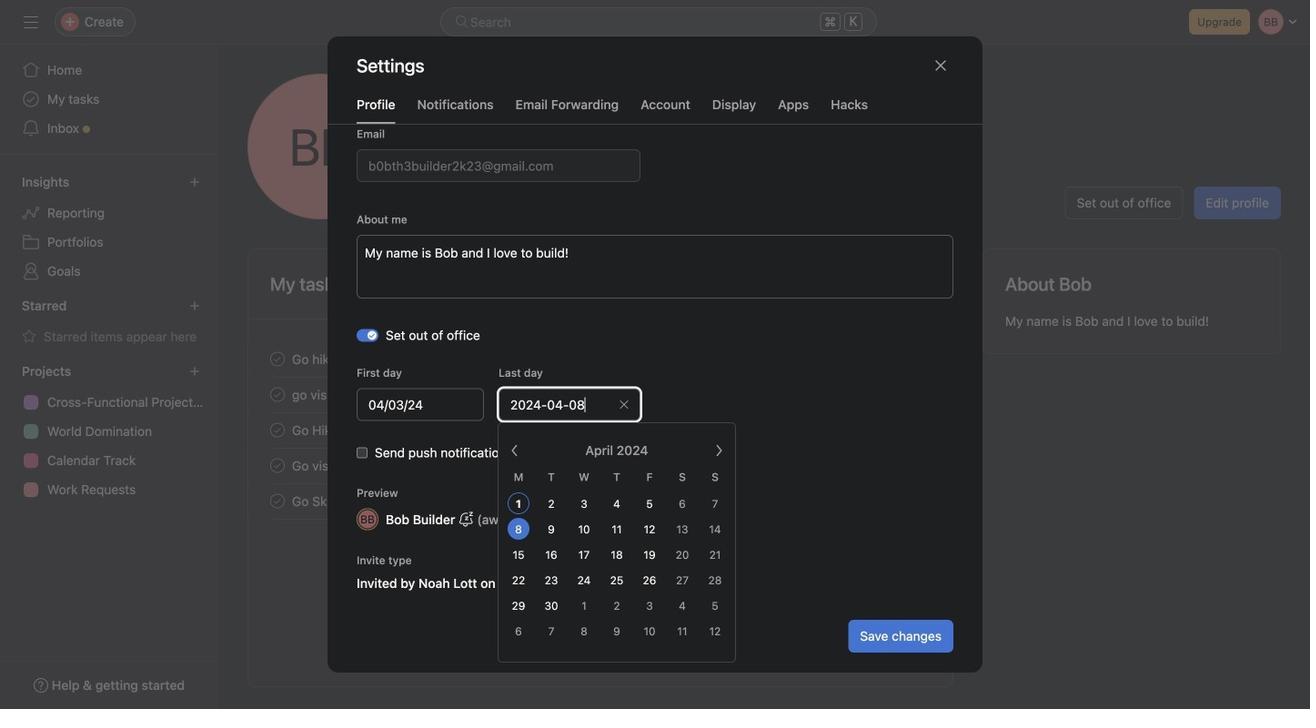 Task type: locate. For each thing, give the bounding box(es) containing it.
Mark complete checkbox
[[267, 419, 289, 441]]

1 mark complete image from the top
[[267, 348, 289, 370]]

None text field
[[357, 149, 641, 182]]

insights element
[[0, 166, 218, 289]]

switch
[[357, 329, 379, 342]]

2 mark complete image from the top
[[267, 419, 289, 441]]

clear date image
[[619, 399, 630, 410]]

dialog
[[328, 0, 983, 673]]

Optional text field
[[499, 388, 641, 421]]

settings tab list
[[328, 95, 983, 125]]

Mark complete checkbox
[[267, 348, 289, 370], [267, 384, 289, 405], [267, 455, 289, 476], [267, 490, 289, 512]]

4 mark complete image from the top
[[267, 490, 289, 512]]

mark complete image
[[267, 348, 289, 370], [267, 419, 289, 441], [267, 455, 289, 476], [267, 490, 289, 512]]

None checkbox
[[357, 447, 368, 458]]

3 mark complete image from the top
[[267, 455, 289, 476]]

starred element
[[0, 289, 218, 355]]

previous month image
[[508, 443, 522, 458]]

None text field
[[357, 388, 484, 421]]

global element
[[0, 45, 218, 154]]



Task type: vqa. For each thing, say whether or not it's contained in the screenshot.
Task name text box
no



Task type: describe. For each thing, give the bounding box(es) containing it.
close this dialog image
[[934, 58, 948, 73]]

projects element
[[0, 355, 218, 508]]

mark complete image for 4th mark complete option from the top of the page
[[267, 490, 289, 512]]

mark complete image for fourth mark complete option from the bottom of the page
[[267, 348, 289, 370]]

mark complete image for mark complete checkbox
[[267, 419, 289, 441]]

next month image
[[712, 443, 726, 458]]

hide sidebar image
[[24, 15, 38, 29]]

2 mark complete checkbox from the top
[[267, 384, 289, 405]]

mark complete image for third mark complete option
[[267, 455, 289, 476]]

I usually work from 9am-5pm PST. Feel free to assign me a task with a due date anytime. Also, I love dogs! text field
[[357, 235, 954, 299]]

mark complete image
[[267, 384, 289, 405]]

3 mark complete checkbox from the top
[[267, 455, 289, 476]]

1 mark complete checkbox from the top
[[267, 348, 289, 370]]

4 mark complete checkbox from the top
[[267, 490, 289, 512]]



